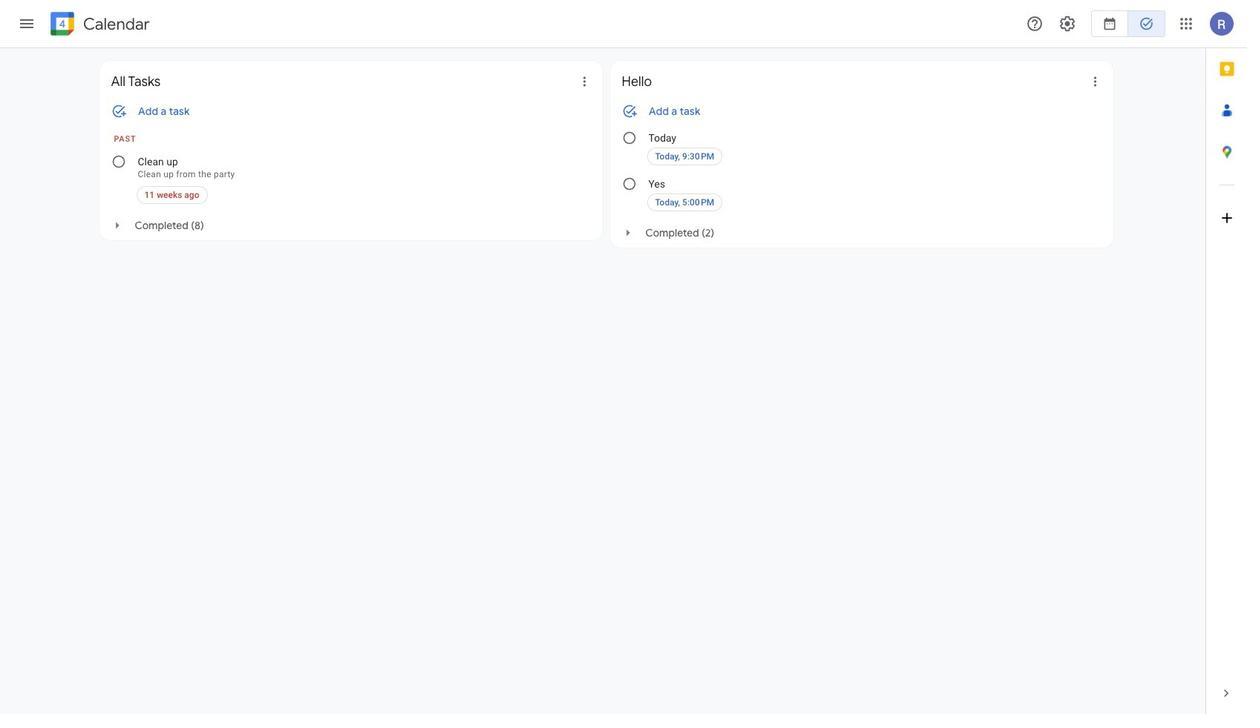 Task type: describe. For each thing, give the bounding box(es) containing it.
settings menu image
[[1059, 15, 1076, 33]]

heading inside calendar element
[[80, 15, 150, 33]]

support menu image
[[1026, 15, 1044, 33]]



Task type: locate. For each thing, give the bounding box(es) containing it.
tab list
[[1206, 48, 1247, 673]]

tasks sidebar image
[[18, 15, 36, 33]]

heading
[[80, 15, 150, 33]]

calendar element
[[48, 9, 150, 42]]



Task type: vqa. For each thing, say whether or not it's contained in the screenshot.
first 7
no



